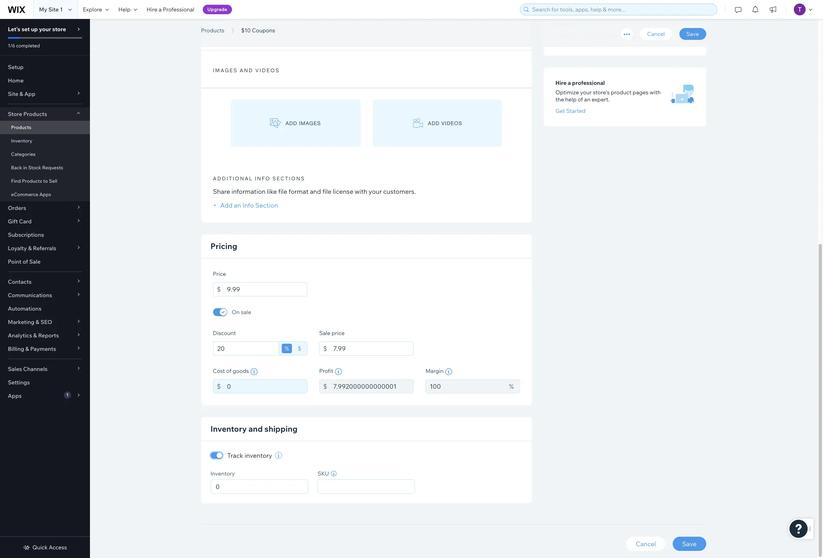 Task type: describe. For each thing, give the bounding box(es) containing it.
1 vertical spatial an
[[234, 201, 241, 209]]

find
[[11, 178, 21, 184]]

on sale
[[232, 309, 251, 316]]

billing & payments button
[[0, 342, 90, 356]]

site & app
[[8, 90, 35, 98]]

my site 1
[[39, 6, 63, 13]]

1 inside sidebar element
[[66, 392, 68, 398]]

2 file from the left
[[323, 188, 332, 195]]

of for point of sale
[[23, 258, 28, 265]]

setup link
[[0, 60, 90, 74]]

my
[[39, 6, 47, 13]]

up
[[31, 26, 38, 33]]

analytics & reports button
[[0, 329, 90, 342]]

inventory link
[[0, 134, 90, 148]]

on
[[232, 309, 240, 316]]

point
[[8, 258, 21, 265]]

cancel for top cancel button
[[648, 30, 665, 38]]

home link
[[0, 74, 90, 87]]

images and videos
[[213, 67, 280, 73]]

store products button
[[0, 107, 90, 121]]

upgrade button
[[203, 5, 232, 14]]

gift card
[[8, 218, 32, 225]]

channels
[[23, 366, 48, 373]]

sale inside the $10 coupons form
[[319, 330, 331, 337]]

& for marketing
[[36, 319, 39, 326]]

completed
[[16, 43, 40, 49]]

pages
[[633, 89, 649, 96]]

payments
[[30, 345, 56, 353]]

billing
[[8, 345, 24, 353]]

sales channels button
[[0, 362, 90, 376]]

store's
[[593, 89, 610, 96]]

1 horizontal spatial apps
[[39, 191, 51, 197]]

professional
[[163, 6, 194, 13]]

Search for tools, apps, help & more... field
[[530, 4, 715, 15]]

hire for hire a professional
[[556, 79, 567, 86]]

quick
[[33, 544, 48, 551]]

hire a professional
[[147, 6, 194, 13]]

requests
[[42, 165, 63, 171]]

marketing
[[8, 319, 34, 326]]

gift
[[8, 218, 18, 225]]

home
[[8, 77, 24, 84]]

brand
[[556, 20, 571, 27]]

gift card button
[[0, 215, 90, 228]]

products link inside the $10 coupons form
[[197, 26, 228, 34]]

cancel for bottommost cancel button
[[636, 540, 656, 548]]

1 vertical spatial %
[[509, 383, 514, 390]]

stock
[[28, 165, 41, 171]]

0 horizontal spatial with
[[355, 188, 367, 195]]

communications button
[[0, 289, 90, 302]]

categories
[[11, 151, 36, 157]]

sales
[[8, 366, 22, 373]]

and for shipping
[[249, 424, 263, 434]]

settings link
[[0, 376, 90, 389]]

section
[[255, 201, 278, 209]]

sale price
[[319, 330, 345, 337]]

save for the save button to the top
[[687, 30, 699, 38]]

quick access
[[33, 544, 67, 551]]

inventory
[[245, 452, 272, 460]]

track
[[227, 452, 243, 460]]

ecommerce apps
[[11, 191, 51, 197]]

sections
[[273, 175, 305, 182]]

optimize your store's product pages with the help of an expert.
[[556, 89, 661, 103]]

& for analytics
[[33, 332, 37, 339]]

share information like file format and file license with your customers.
[[213, 188, 416, 195]]

started
[[567, 107, 586, 114]]

1/6 completed
[[8, 43, 40, 49]]

communications
[[8, 292, 52, 299]]

explore
[[83, 6, 102, 13]]

billing & payments
[[8, 345, 56, 353]]

a for professional
[[159, 6, 162, 13]]

images
[[213, 67, 238, 73]]

videos
[[255, 67, 280, 73]]

gallery image
[[270, 118, 281, 128]]

& for loyalty
[[28, 245, 32, 252]]

access
[[49, 544, 67, 551]]

margin
[[426, 368, 444, 375]]

the
[[556, 96, 564, 103]]

to
[[43, 178, 48, 184]]

like
[[267, 188, 277, 195]]

help
[[566, 96, 577, 103]]

products inside 'popup button'
[[23, 111, 47, 118]]

orders
[[8, 204, 26, 212]]

inventory and shipping
[[211, 424, 298, 434]]

site inside popup button
[[8, 90, 18, 98]]

license
[[333, 188, 353, 195]]

Start typing a brand name field
[[559, 30, 692, 43]]

analytics & reports
[[8, 332, 59, 339]]

with inside optimize your store's product pages with the help of an expert.
[[650, 89, 661, 96]]

0 vertical spatial save button
[[680, 28, 706, 40]]

$ text field
[[333, 342, 414, 356]]

price
[[213, 270, 226, 278]]

analytics
[[8, 332, 32, 339]]

customers.
[[383, 188, 416, 195]]

0 vertical spatial 1
[[60, 6, 63, 13]]

back
[[11, 165, 22, 171]]

shipping
[[265, 424, 298, 434]]

sell
[[49, 178, 57, 184]]

contacts button
[[0, 275, 90, 289]]

add
[[220, 201, 233, 209]]

back in stock requests link
[[0, 161, 90, 174]]



Task type: locate. For each thing, give the bounding box(es) containing it.
0 horizontal spatial site
[[8, 90, 18, 98]]

1 horizontal spatial info tooltip image
[[335, 368, 342, 375]]

products inside the $10 coupons form
[[201, 27, 224, 34]]

1 horizontal spatial your
[[369, 188, 382, 195]]

$10 coupons
[[201, 17, 290, 35], [241, 27, 275, 34]]

1 file from the left
[[278, 188, 287, 195]]

site down home
[[8, 90, 18, 98]]

1 horizontal spatial hire
[[556, 79, 567, 86]]

goods
[[233, 368, 249, 375]]

1 horizontal spatial $10
[[241, 27, 251, 34]]

sku
[[318, 470, 329, 477]]

products down store
[[11, 124, 31, 130]]

0 horizontal spatial of
[[23, 258, 28, 265]]

apps down 'find products to sell' link on the top left of page
[[39, 191, 51, 197]]

your inside optimize your store's product pages with the help of an expert.
[[580, 89, 592, 96]]

automations link
[[0, 302, 90, 315]]

and left shipping
[[249, 424, 263, 434]]

get started
[[556, 107, 586, 114]]

save button
[[680, 28, 706, 40], [673, 537, 706, 551]]

product
[[611, 89, 632, 96]]

a inside the $10 coupons form
[[568, 79, 571, 86]]

0 vertical spatial cancel
[[648, 30, 665, 38]]

store products
[[8, 111, 47, 118]]

1 vertical spatial sale
[[319, 330, 331, 337]]

site right my
[[48, 6, 59, 13]]

store
[[8, 111, 22, 118]]

0 horizontal spatial hire
[[147, 6, 157, 13]]

of
[[578, 96, 583, 103], [23, 258, 28, 265], [226, 368, 232, 375]]

2 vertical spatial of
[[226, 368, 232, 375]]

card
[[19, 218, 32, 225]]

0 horizontal spatial add
[[286, 120, 297, 126]]

add right videos icon in the right top of the page
[[428, 120, 440, 126]]

1 horizontal spatial a
[[568, 79, 571, 86]]

0 vertical spatial cancel button
[[640, 28, 672, 40]]

1 vertical spatial 1
[[66, 392, 68, 398]]

loyalty & referrals button
[[0, 242, 90, 255]]

add an info section link
[[213, 201, 278, 209]]

sale
[[241, 309, 251, 316]]

file left the 'license'
[[323, 188, 332, 195]]

1 horizontal spatial sale
[[319, 330, 331, 337]]

add videos
[[428, 120, 463, 126]]

sale inside point of sale link
[[29, 258, 41, 265]]

cancel button
[[640, 28, 672, 40], [627, 537, 666, 551]]

subscriptions
[[8, 231, 44, 238]]

images
[[299, 120, 321, 126]]

hire right help button
[[147, 6, 157, 13]]

file right the like
[[278, 188, 287, 195]]

videos icon image
[[413, 118, 423, 128]]

apps
[[39, 191, 51, 197], [8, 392, 22, 400]]

products right store
[[23, 111, 47, 118]]

let's
[[8, 26, 20, 33]]

0 vertical spatial apps
[[39, 191, 51, 197]]

0 horizontal spatial your
[[39, 26, 51, 33]]

of for cost of goods
[[226, 368, 232, 375]]

your right up
[[39, 26, 51, 33]]

hire up optimize
[[556, 79, 567, 86]]

info tooltip image for cost of goods
[[251, 368, 258, 375]]

1 vertical spatial save
[[683, 540, 697, 548]]

1 horizontal spatial with
[[650, 89, 661, 96]]

of inside optimize your store's product pages with the help of an expert.
[[578, 96, 583, 103]]

cost of goods
[[213, 368, 249, 375]]

0 vertical spatial an
[[584, 96, 591, 103]]

a inside the hire a professional link
[[159, 6, 162, 13]]

0 vertical spatial %
[[285, 345, 289, 352]]

0 vertical spatial sale
[[29, 258, 41, 265]]

a up optimize
[[568, 79, 571, 86]]

sale left price
[[319, 330, 331, 337]]

point of sale link
[[0, 255, 90, 268]]

referrals
[[33, 245, 56, 252]]

sale
[[29, 258, 41, 265], [319, 330, 331, 337]]

0 vertical spatial and
[[240, 67, 253, 73]]

pricing
[[211, 241, 237, 251]]

find products to sell link
[[0, 174, 90, 188]]

0 vertical spatial inventory
[[11, 138, 32, 144]]

1 info tooltip image from the left
[[251, 368, 258, 375]]

&
[[19, 90, 23, 98], [28, 245, 32, 252], [36, 319, 39, 326], [33, 332, 37, 339], [25, 345, 29, 353]]

1 horizontal spatial 1
[[66, 392, 68, 398]]

1 vertical spatial site
[[8, 90, 18, 98]]

ecommerce apps link
[[0, 188, 90, 201]]

with right pages
[[650, 89, 661, 96]]

apps down settings
[[8, 392, 22, 400]]

a left professional
[[159, 6, 162, 13]]

& right billing
[[25, 345, 29, 353]]

additional info sections
[[213, 175, 305, 182]]

0 horizontal spatial sale
[[29, 258, 41, 265]]

1 horizontal spatial an
[[584, 96, 591, 103]]

in
[[23, 165, 27, 171]]

1 vertical spatial save button
[[673, 537, 706, 551]]

info
[[243, 201, 254, 209]]

2 vertical spatial your
[[369, 188, 382, 195]]

add for add images
[[286, 120, 297, 126]]

marketing & seo button
[[0, 315, 90, 329]]

1 vertical spatial your
[[580, 89, 592, 96]]

None field
[[321, 480, 413, 494]]

profit
[[319, 368, 334, 375]]

find products to sell
[[11, 178, 57, 184]]

add
[[286, 120, 297, 126], [428, 120, 440, 126]]

upgrade
[[207, 6, 227, 12]]

2 horizontal spatial of
[[578, 96, 583, 103]]

& inside popup button
[[33, 332, 37, 339]]

2 vertical spatial inventory
[[211, 470, 235, 477]]

1 horizontal spatial %
[[509, 383, 514, 390]]

products down upgrade button
[[201, 27, 224, 34]]

0 horizontal spatial products link
[[0, 121, 90, 134]]

add for add videos
[[428, 120, 440, 126]]

of right cost
[[226, 368, 232, 375]]

None text field
[[227, 282, 308, 297], [333, 379, 414, 394], [426, 379, 505, 394], [227, 282, 308, 297], [333, 379, 414, 394], [426, 379, 505, 394]]

orders button
[[0, 201, 90, 215]]

sale down loyalty & referrals
[[29, 258, 41, 265]]

0 vertical spatial site
[[48, 6, 59, 13]]

0 vertical spatial save
[[687, 30, 699, 38]]

0 horizontal spatial %
[[285, 345, 289, 352]]

1 horizontal spatial site
[[48, 6, 59, 13]]

info tooltip image
[[251, 368, 258, 375], [335, 368, 342, 375]]

professional
[[572, 79, 605, 86]]

1 vertical spatial hire
[[556, 79, 567, 86]]

2 add from the left
[[428, 120, 440, 126]]

0 horizontal spatial apps
[[8, 392, 22, 400]]

a for professional
[[568, 79, 571, 86]]

1 horizontal spatial add
[[428, 120, 440, 126]]

hire
[[147, 6, 157, 13], [556, 79, 567, 86]]

0 vertical spatial hire
[[147, 6, 157, 13]]

inventory up track
[[211, 424, 247, 434]]

with right the 'license'
[[355, 188, 367, 195]]

of right 'help'
[[578, 96, 583, 103]]

add right gallery image
[[286, 120, 297, 126]]

$10
[[201, 17, 226, 35], [241, 27, 251, 34]]

None text field
[[213, 342, 279, 356], [227, 379, 308, 394], [213, 342, 279, 356], [227, 379, 308, 394]]

& left app
[[19, 90, 23, 98]]

an left expert.
[[584, 96, 591, 103]]

0 horizontal spatial file
[[278, 188, 287, 195]]

format
[[289, 188, 309, 195]]

products link down upgrade button
[[197, 26, 228, 34]]

of right the point at the top left
[[23, 258, 28, 265]]

1 right my
[[60, 6, 63, 13]]

products link down store products
[[0, 121, 90, 134]]

get
[[556, 107, 565, 114]]

info tooltip image for profit
[[335, 368, 342, 375]]

products
[[201, 27, 224, 34], [23, 111, 47, 118], [11, 124, 31, 130], [22, 178, 42, 184]]

inventory down track
[[211, 470, 235, 477]]

inventory inside inventory link
[[11, 138, 32, 144]]

an inside optimize your store's product pages with the help of an expert.
[[584, 96, 591, 103]]

and right "format"
[[310, 188, 321, 195]]

1 vertical spatial of
[[23, 258, 28, 265]]

your down professional
[[580, 89, 592, 96]]

1 vertical spatial cancel button
[[627, 537, 666, 551]]

and left videos
[[240, 67, 253, 73]]

0 vertical spatial a
[[159, 6, 162, 13]]

your
[[39, 26, 51, 33], [580, 89, 592, 96], [369, 188, 382, 195]]

your inside sidebar element
[[39, 26, 51, 33]]

& for billing
[[25, 345, 29, 353]]

file
[[278, 188, 287, 195], [323, 188, 332, 195]]

1 horizontal spatial products link
[[197, 26, 228, 34]]

get started link
[[556, 107, 586, 114]]

price
[[332, 330, 345, 337]]

information
[[232, 188, 266, 195]]

2 vertical spatial and
[[249, 424, 263, 434]]

0 vertical spatial with
[[650, 89, 661, 96]]

and for videos
[[240, 67, 253, 73]]

0 horizontal spatial a
[[159, 6, 162, 13]]

inventory up categories
[[11, 138, 32, 144]]

2 horizontal spatial your
[[580, 89, 592, 96]]

1 vertical spatial inventory
[[211, 424, 247, 434]]

info tooltip image right goods
[[251, 368, 258, 375]]

0 vertical spatial of
[[578, 96, 583, 103]]

of inside sidebar element
[[23, 258, 28, 265]]

discount
[[213, 330, 236, 337]]

0 horizontal spatial an
[[234, 201, 241, 209]]

1/6
[[8, 43, 15, 49]]

let's set up your store
[[8, 26, 66, 33]]

hire inside the $10 coupons form
[[556, 79, 567, 86]]

& inside dropdown button
[[36, 319, 39, 326]]

your left "customers."
[[369, 188, 382, 195]]

info tooltip image right profit
[[335, 368, 342, 375]]

1 vertical spatial products link
[[0, 121, 90, 134]]

& inside popup button
[[25, 345, 29, 353]]

1 horizontal spatial of
[[226, 368, 232, 375]]

0 vertical spatial products link
[[197, 26, 228, 34]]

1 vertical spatial a
[[568, 79, 571, 86]]

1 vertical spatial cancel
[[636, 540, 656, 548]]

1 vertical spatial with
[[355, 188, 367, 195]]

2 info tooltip image from the left
[[335, 368, 342, 375]]

1 add from the left
[[286, 120, 297, 126]]

& left seo
[[36, 319, 39, 326]]

marketing & seo
[[8, 319, 52, 326]]

0 horizontal spatial 1
[[60, 6, 63, 13]]

videos
[[442, 120, 463, 126]]

sidebar element
[[0, 19, 90, 558]]

app
[[24, 90, 35, 98]]

1 horizontal spatial file
[[323, 188, 332, 195]]

hire for hire a professional
[[147, 6, 157, 13]]

save for the save button to the bottom
[[683, 540, 697, 548]]

0 vertical spatial your
[[39, 26, 51, 33]]

contacts
[[8, 278, 32, 285]]

site
[[48, 6, 59, 13], [8, 90, 18, 98]]

info tooltip image
[[445, 368, 452, 375]]

1 vertical spatial apps
[[8, 392, 22, 400]]

$
[[217, 285, 221, 293], [323, 345, 327, 353], [298, 345, 301, 352], [217, 383, 221, 390], [323, 383, 327, 390]]

& left reports
[[33, 332, 37, 339]]

& right loyalty
[[28, 245, 32, 252]]

loyalty
[[8, 245, 27, 252]]

1 down 'settings' link
[[66, 392, 68, 398]]

0 horizontal spatial $10
[[201, 17, 226, 35]]

subscriptions link
[[0, 228, 90, 242]]

quick access button
[[23, 544, 67, 551]]

save
[[687, 30, 699, 38], [683, 540, 697, 548]]

info
[[255, 175, 271, 182]]

0 number field
[[213, 480, 306, 494]]

& for site
[[19, 90, 23, 98]]

seo
[[41, 319, 52, 326]]

add an info section
[[219, 201, 278, 209]]

$10 coupons form
[[90, 0, 824, 558]]

add images
[[286, 120, 321, 126]]

0 horizontal spatial info tooltip image
[[251, 368, 258, 375]]

products up "ecommerce apps"
[[22, 178, 42, 184]]

an left the info
[[234, 201, 241, 209]]

1 vertical spatial and
[[310, 188, 321, 195]]

share
[[213, 188, 230, 195]]

1
[[60, 6, 63, 13], [66, 392, 68, 398]]



Task type: vqa. For each thing, say whether or not it's contained in the screenshot.
the middle info tooltip image
yes



